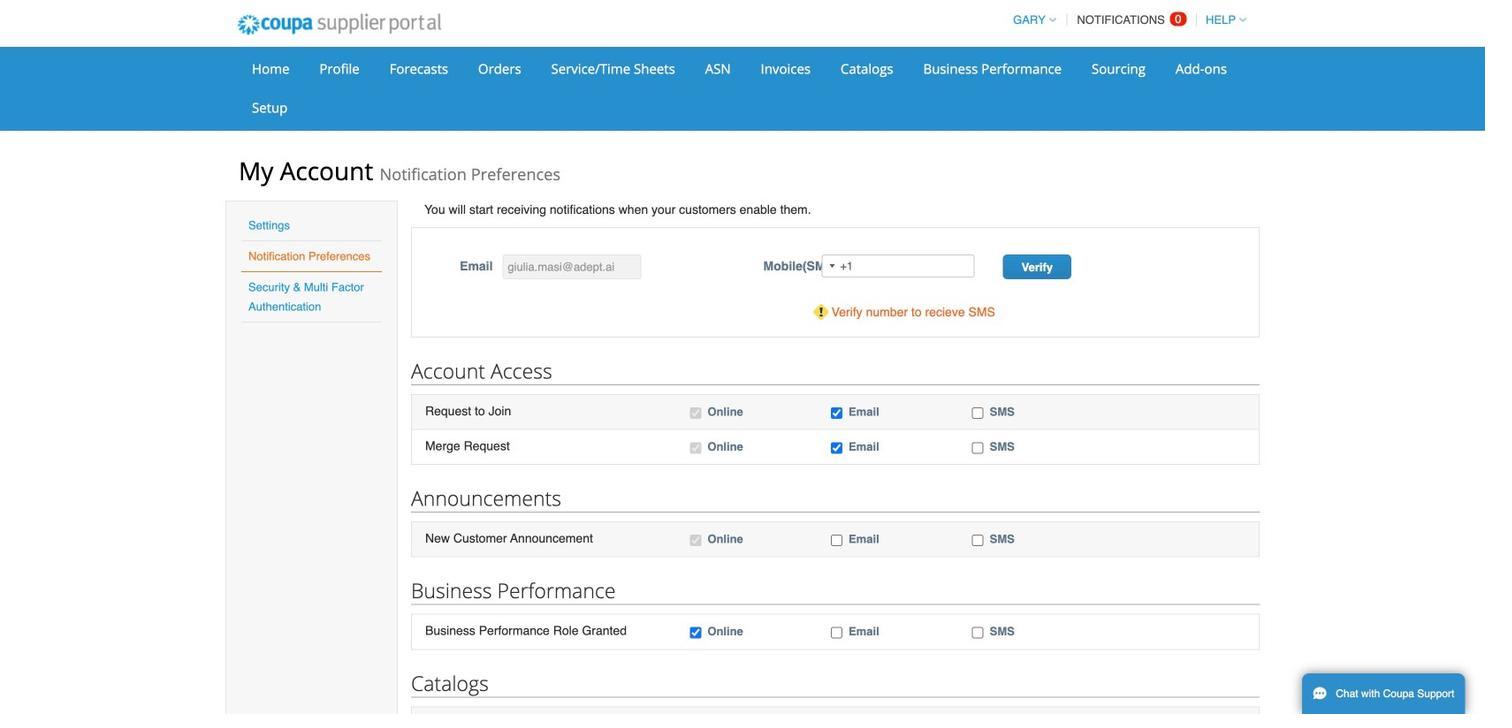Task type: describe. For each thing, give the bounding box(es) containing it.
+1 201-555-0123 text field
[[822, 255, 974, 278]]

telephone country code image
[[829, 264, 835, 268]]

coupa supplier portal image
[[225, 3, 453, 47]]

Telephone country code field
[[822, 255, 840, 277]]



Task type: vqa. For each thing, say whether or not it's contained in the screenshot.
Telephone Country Code Icon
yes



Task type: locate. For each thing, give the bounding box(es) containing it.
None checkbox
[[690, 408, 701, 419], [831, 408, 842, 419], [972, 408, 984, 419], [690, 443, 701, 454], [972, 443, 984, 454], [690, 535, 701, 546], [690, 627, 701, 639], [831, 627, 842, 639], [972, 627, 984, 639], [690, 408, 701, 419], [831, 408, 842, 419], [972, 408, 984, 419], [690, 443, 701, 454], [972, 443, 984, 454], [690, 535, 701, 546], [690, 627, 701, 639], [831, 627, 842, 639], [972, 627, 984, 639]]

None checkbox
[[831, 443, 842, 454], [831, 535, 842, 546], [972, 535, 984, 546], [831, 443, 842, 454], [831, 535, 842, 546], [972, 535, 984, 546]]

None text field
[[502, 255, 641, 279]]

navigation
[[1005, 3, 1246, 37]]



